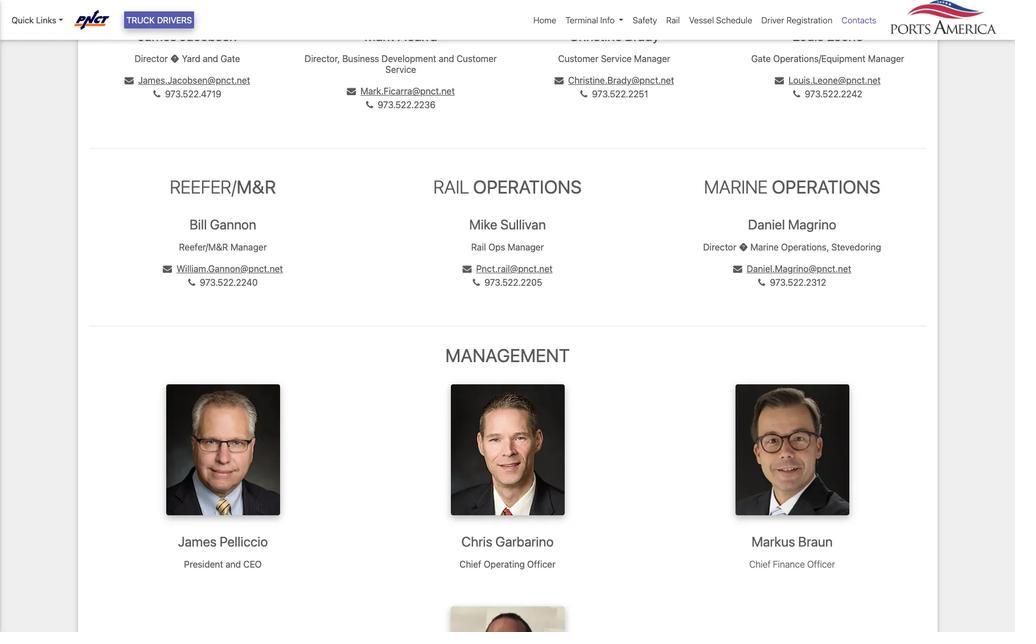 Task type: locate. For each thing, give the bounding box(es) containing it.
1 vertical spatial james
[[178, 534, 217, 550]]

christine
[[569, 28, 622, 44]]

operations/equipment
[[773, 54, 866, 64]]

rail right safety
[[667, 15, 680, 25]]

1 vertical spatial phone image
[[366, 100, 373, 110]]

gate down driver
[[752, 54, 771, 64]]

envelope image inside william.gannon@pnct.net link
[[163, 264, 172, 273]]

chris
[[462, 534, 493, 550]]

0 vertical spatial james
[[138, 28, 177, 44]]

phone image down mark.ficarra@pnct.net link
[[366, 100, 373, 110]]

officer down garbarino
[[527, 559, 556, 569]]

director,
[[305, 54, 340, 64]]

1 vertical spatial rail
[[434, 176, 469, 198]]

phone image
[[581, 90, 588, 99], [366, 100, 373, 110], [758, 278, 766, 287]]

gannon
[[210, 216, 256, 232]]

garbarino
[[496, 534, 554, 550]]

1 chief from the left
[[460, 559, 481, 569]]

gate
[[221, 54, 240, 64], [752, 54, 771, 64]]

director � yard and gate
[[135, 54, 240, 64]]

� down daniel
[[739, 242, 748, 252]]

service up christine.brady@pnct.net link
[[601, 54, 632, 64]]

1 vertical spatial director
[[703, 242, 737, 252]]

1 horizontal spatial chief
[[750, 559, 771, 569]]

phone image inside 973.522.2205 link
[[473, 278, 480, 287]]

marine
[[704, 176, 768, 198], [751, 242, 779, 252]]

phone image for bill gannon
[[188, 278, 195, 287]]

yard
[[182, 54, 200, 64]]

0 horizontal spatial customer
[[457, 54, 497, 64]]

manager down gannon
[[231, 242, 267, 252]]

973.522.2240
[[200, 277, 258, 287]]

phone image inside 973.522.2236 link
[[366, 100, 373, 110]]

service
[[601, 54, 632, 64], [386, 64, 416, 75]]

2 horizontal spatial and
[[439, 54, 454, 64]]

officer down braun
[[808, 559, 835, 569]]

973.522.2242 link
[[793, 89, 863, 99]]

operations,
[[781, 242, 829, 252]]

operations for marine operations
[[772, 176, 881, 198]]

manager for mike sullivan
[[508, 242, 544, 252]]

christine.brady@pnct.net
[[568, 75, 674, 86]]

chief down chris at bottom
[[460, 559, 481, 569]]

rail up mike
[[434, 176, 469, 198]]

0 horizontal spatial service
[[386, 64, 416, 75]]

rail ops manager
[[471, 242, 544, 252]]

vessel schedule
[[689, 15, 753, 25]]

2 vertical spatial phone image
[[758, 278, 766, 287]]

chief down markus
[[750, 559, 771, 569]]

1 horizontal spatial operations
[[772, 176, 881, 198]]

envelope image inside daniel.magrino@pnct.net link
[[733, 264, 742, 273]]

rail left ops
[[471, 242, 486, 252]]

director for daniel magrino
[[703, 242, 737, 252]]

1 officer from the left
[[527, 559, 556, 569]]

envelope image for mike sullivan
[[463, 264, 472, 273]]

phone image down louis.leone@pnct.net link
[[793, 90, 801, 99]]

0 horizontal spatial chief
[[460, 559, 481, 569]]

bill
[[190, 216, 207, 232]]

james jacobsen
[[138, 28, 237, 44]]

1 horizontal spatial �
[[739, 242, 748, 252]]

operations
[[473, 176, 582, 198], [772, 176, 881, 198]]

envelope image inside james.jacobsen@pnct.net link
[[125, 76, 134, 85]]

officer
[[527, 559, 556, 569], [808, 559, 835, 569]]

quick
[[11, 15, 34, 25]]

mike
[[469, 216, 498, 232]]

markus braun
[[752, 534, 833, 550]]

home link
[[529, 9, 561, 31]]

973.522.2251
[[592, 89, 648, 99]]

operations up sullivan at the top of the page
[[473, 176, 582, 198]]

and left ceo at the bottom left
[[226, 559, 241, 569]]

0 vertical spatial director
[[135, 54, 168, 64]]

2 officer from the left
[[808, 559, 835, 569]]

manager
[[634, 54, 671, 64], [868, 54, 905, 64], [231, 242, 267, 252], [508, 242, 544, 252]]

development
[[382, 54, 436, 64]]

william.gannon@pnct.net
[[177, 264, 283, 274]]

1 horizontal spatial gate
[[752, 54, 771, 64]]

ficarra
[[397, 28, 437, 44]]

0 horizontal spatial james
[[138, 28, 177, 44]]

973.522.2251 link
[[581, 89, 648, 99]]

0 vertical spatial phone image
[[581, 90, 588, 99]]

phone image inside 973.522.4719 "link"
[[153, 90, 160, 99]]

manager down sullivan at the top of the page
[[508, 242, 544, 252]]

1 horizontal spatial officer
[[808, 559, 835, 569]]

marcus braun image
[[736, 384, 849, 515]]

envelope image inside christine.brady@pnct.net link
[[555, 76, 564, 85]]

1 vertical spatial �
[[739, 242, 748, 252]]

phone image for director � yard and gate
[[366, 100, 373, 110]]

1 horizontal spatial service
[[601, 54, 632, 64]]

2 horizontal spatial phone image
[[758, 278, 766, 287]]

manager down 'brady' in the right of the page
[[634, 54, 671, 64]]

director
[[135, 54, 168, 64], [703, 242, 737, 252]]

phone image inside 973.522.2312 'link'
[[758, 278, 766, 287]]

phone image for louis leone
[[793, 90, 801, 99]]

0 horizontal spatial rail
[[434, 176, 469, 198]]

envelope image inside louis.leone@pnct.net link
[[775, 76, 784, 85]]

1 customer from the left
[[457, 54, 497, 64]]

louis.leone@pnct.net
[[789, 75, 881, 86]]

2 operations from the left
[[772, 176, 881, 198]]

marine down daniel
[[751, 242, 779, 252]]

�
[[170, 54, 179, 64], [739, 242, 748, 252]]

james for james pelliccio
[[178, 534, 217, 550]]

0 horizontal spatial gate
[[221, 54, 240, 64]]

phone image inside "973.522.2242" link
[[793, 90, 801, 99]]

0 horizontal spatial operations
[[473, 176, 582, 198]]

customer
[[457, 54, 497, 64], [558, 54, 599, 64]]

chief finance officer
[[750, 559, 835, 569]]

phone image down james.jacobsen@pnct.net link
[[153, 90, 160, 99]]

phone image down christine.brady@pnct.net link
[[581, 90, 588, 99]]

phone image inside the 973.522.2251 "link"
[[581, 90, 588, 99]]

james
[[138, 28, 177, 44], [178, 534, 217, 550]]

pnct.rail@pnct.net link
[[463, 264, 553, 274]]

truck drivers
[[126, 15, 192, 25]]

2 chief from the left
[[750, 559, 771, 569]]

james up president
[[178, 534, 217, 550]]

operations up magrino
[[772, 176, 881, 198]]

� left yard
[[170, 54, 179, 64]]

officer for garbarino
[[527, 559, 556, 569]]

rail for rail ops manager
[[471, 242, 486, 252]]

0 horizontal spatial director
[[135, 54, 168, 64]]

and inside director, business development and  customer service
[[439, 54, 454, 64]]

0 horizontal spatial officer
[[527, 559, 556, 569]]

envelope image inside pnct.rail@pnct.net link
[[463, 264, 472, 273]]

973.522.4719 link
[[153, 89, 221, 99]]

christine.brady@pnct.net link
[[555, 75, 674, 86]]

sullivan
[[501, 216, 546, 232]]

phone image down daniel.magrino@pnct.net link
[[758, 278, 766, 287]]

� for daniel
[[739, 242, 748, 252]]

1 operations from the left
[[473, 176, 582, 198]]

0 horizontal spatial �
[[170, 54, 179, 64]]

0 vertical spatial rail
[[667, 15, 680, 25]]

marine up daniel
[[704, 176, 768, 198]]

daniel
[[748, 216, 785, 232]]

stevedoring
[[832, 242, 882, 252]]

envelope image
[[125, 76, 134, 85], [555, 76, 564, 85], [775, 76, 784, 85], [163, 264, 172, 273], [463, 264, 472, 273], [733, 264, 742, 273]]

info
[[601, 15, 615, 25]]

and right development
[[439, 54, 454, 64]]

chief operating officer
[[460, 559, 556, 569]]

links
[[36, 15, 56, 25]]

adam sulich image
[[451, 607, 565, 632]]

daniel.magrino@pnct.net
[[747, 264, 852, 274]]

2 horizontal spatial rail
[[667, 15, 680, 25]]

james for james jacobsen
[[138, 28, 177, 44]]

brady
[[625, 28, 660, 44]]

1 horizontal spatial rail
[[471, 242, 486, 252]]

and
[[203, 54, 218, 64], [439, 54, 454, 64], [226, 559, 241, 569]]

phone image
[[153, 90, 160, 99], [793, 90, 801, 99], [188, 278, 195, 287], [473, 278, 480, 287]]

and for james jacobsen
[[203, 54, 218, 64]]

envelope image for louis leone
[[775, 76, 784, 85]]

1 horizontal spatial phone image
[[581, 90, 588, 99]]

customer inside director, business development and  customer service
[[457, 54, 497, 64]]

gate down jacobsen
[[221, 54, 240, 64]]

1 vertical spatial service
[[386, 64, 416, 75]]

1 horizontal spatial director
[[703, 242, 737, 252]]

phone image inside 973.522.2240 link
[[188, 278, 195, 287]]

1 horizontal spatial and
[[226, 559, 241, 569]]

1 horizontal spatial customer
[[558, 54, 599, 64]]

jacobsen
[[180, 28, 237, 44]]

2 vertical spatial rail
[[471, 242, 486, 252]]

manager for louis leone
[[868, 54, 905, 64]]

973.522.2312 link
[[758, 277, 827, 287]]

rail
[[667, 15, 680, 25], [434, 176, 469, 198], [471, 242, 486, 252]]

phone image down pnct.rail@pnct.net link
[[473, 278, 480, 287]]

0 vertical spatial �
[[170, 54, 179, 64]]

2 gate from the left
[[752, 54, 771, 64]]

service down development
[[386, 64, 416, 75]]

0 horizontal spatial phone image
[[366, 100, 373, 110]]

phone image for james jacobsen
[[153, 90, 160, 99]]

1 horizontal spatial james
[[178, 534, 217, 550]]

james down truck drivers
[[138, 28, 177, 44]]

bill gannon
[[190, 216, 256, 232]]

phone image down william.gannon@pnct.net link in the left of the page
[[188, 278, 195, 287]]

rail for rail
[[667, 15, 680, 25]]

manager down contacts link
[[868, 54, 905, 64]]

and right yard
[[203, 54, 218, 64]]

0 horizontal spatial and
[[203, 54, 218, 64]]

mark
[[365, 28, 394, 44]]



Task type: vqa. For each thing, say whether or not it's contained in the screenshot.


Task type: describe. For each thing, give the bounding box(es) containing it.
chief for chris garbarino
[[460, 559, 481, 569]]

finance
[[773, 559, 805, 569]]

management
[[445, 344, 570, 366]]

vessel
[[689, 15, 714, 25]]

james.jacobsen@pnct.net link
[[125, 75, 250, 86]]

and for mark ficarra
[[439, 54, 454, 64]]

manager for christine brady
[[634, 54, 671, 64]]

pnct.rail@pnct.net
[[476, 264, 553, 274]]

mark.ficarra@pnct.net
[[361, 86, 455, 96]]

safety link
[[628, 9, 662, 31]]

louis leone
[[793, 28, 863, 44]]

ops
[[489, 242, 505, 252]]

director � marine operations, stevedoring
[[703, 242, 882, 252]]

home
[[534, 15, 557, 25]]

contacts
[[842, 15, 877, 25]]

william.gannon@pnct.net link
[[163, 264, 283, 274]]

driver
[[762, 15, 785, 25]]

reefer/m&r manager
[[179, 242, 267, 252]]

business
[[342, 54, 379, 64]]

envelope image
[[347, 87, 356, 96]]

mike sullivan
[[469, 216, 546, 232]]

973.522.2205 link
[[473, 277, 542, 287]]

contacts link
[[837, 9, 881, 31]]

terminal
[[566, 15, 598, 25]]

envelope image for daniel magrino
[[733, 264, 742, 273]]

1 vertical spatial marine
[[751, 242, 779, 252]]

schedule
[[716, 15, 753, 25]]

terminal info
[[566, 15, 615, 25]]

customer service manager
[[558, 54, 671, 64]]

pelliccio
[[220, 534, 268, 550]]

rail operations
[[434, 176, 582, 198]]

� for james
[[170, 54, 179, 64]]

marine operations
[[704, 176, 881, 198]]

973.522.2205
[[485, 277, 542, 287]]

973.522.2236 link
[[366, 100, 436, 110]]

christine brady
[[569, 28, 660, 44]]

reefer/
[[170, 176, 237, 198]]

chris garbarino image
[[451, 384, 565, 515]]

director for james jacobsen
[[135, 54, 168, 64]]

daniel.magrino@pnct.net link
[[733, 264, 852, 274]]

safety
[[633, 15, 657, 25]]

973.522.2242
[[805, 89, 863, 99]]

1 gate from the left
[[221, 54, 240, 64]]

m&r
[[237, 176, 276, 198]]

president and ceo
[[184, 559, 262, 569]]

2 customer from the left
[[558, 54, 599, 64]]

gate operations/equipment manager
[[752, 54, 905, 64]]

973.522.2240 link
[[188, 277, 258, 287]]

truck drivers link
[[124, 11, 194, 29]]

envelope image for james jacobsen
[[125, 76, 134, 85]]

rail link
[[662, 9, 685, 31]]

chief for markus braun
[[750, 559, 771, 569]]

service inside director, business development and  customer service
[[386, 64, 416, 75]]

operating
[[484, 559, 525, 569]]

drivers
[[157, 15, 192, 25]]

0 vertical spatial marine
[[704, 176, 768, 198]]

envelope image for christine brady
[[555, 76, 564, 85]]

james pelliccio image
[[166, 384, 280, 515]]

vessel schedule link
[[685, 9, 757, 31]]

louis.leone@pnct.net link
[[775, 75, 881, 86]]

envelope image for bill gannon
[[163, 264, 172, 273]]

magrino
[[788, 216, 837, 232]]

james.jacobsen@pnct.net
[[138, 75, 250, 86]]

registration
[[787, 15, 833, 25]]

driver registration
[[762, 15, 833, 25]]

mark.ficarra@pnct.net link
[[347, 86, 455, 96]]

quick links link
[[11, 14, 63, 26]]

ceo
[[243, 559, 262, 569]]

phone image for mike sullivan
[[473, 278, 480, 287]]

973.522.2312
[[770, 277, 827, 287]]

terminal info link
[[561, 9, 628, 31]]

markus
[[752, 534, 795, 550]]

director, business development and  customer service
[[305, 54, 497, 75]]

louis
[[793, 28, 824, 44]]

rail for rail operations
[[434, 176, 469, 198]]

reefer/ m&r
[[170, 176, 276, 198]]

quick links
[[11, 15, 56, 25]]

braun
[[798, 534, 833, 550]]

chris garbarino
[[462, 534, 554, 550]]

truck
[[126, 15, 155, 25]]

operations for rail operations
[[473, 176, 582, 198]]

phone image for operations
[[758, 278, 766, 287]]

driver registration link
[[757, 9, 837, 31]]

leone
[[827, 28, 863, 44]]

973.522.4719
[[165, 89, 221, 99]]

reefer/m&r
[[179, 242, 228, 252]]

973.522.2236
[[378, 100, 436, 110]]

officer for braun
[[808, 559, 835, 569]]

0 vertical spatial service
[[601, 54, 632, 64]]

james pelliccio
[[178, 534, 268, 550]]

daniel magrino
[[748, 216, 837, 232]]



